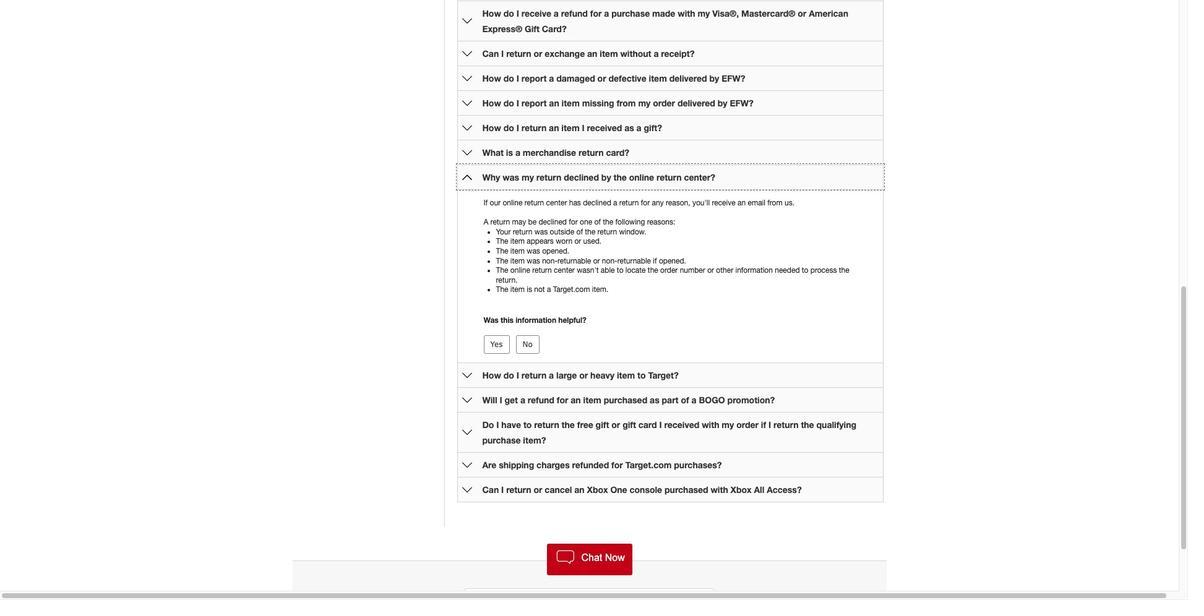 Task type: vqa. For each thing, say whether or not it's contained in the screenshot.
the Will
yes



Task type: locate. For each thing, give the bounding box(es) containing it.
1 horizontal spatial non-
[[602, 257, 618, 265]]

used.
[[583, 237, 602, 246]]

1 horizontal spatial information
[[736, 266, 773, 275]]

how for how do i return an item i received as a gift?
[[482, 123, 501, 133]]

4 how from the top
[[482, 123, 501, 133]]

or left cancel
[[534, 485, 542, 495]]

2 horizontal spatial of
[[681, 395, 689, 406]]

non- up able
[[602, 257, 618, 265]]

to right 'have'
[[524, 420, 532, 430]]

exchange
[[545, 48, 585, 59]]

is inside a return may be declined for one of the following reasons: your return was outside of the return window. the item appears worn or used. the item was opened. the item was non-returnable or non-returnable if opened. the online return center wasn't able to locate the order number or other information needed to process the return. the item is not a target.com item.
[[527, 286, 532, 294]]

a inside a return may be declined for one of the following reasons: your return was outside of the return window. the item appears worn or used. the item was opened. the item was non-returnable or non-returnable if opened. the online return center wasn't able to locate the order number or other information needed to process the return. the item is not a target.com item.
[[547, 286, 551, 294]]

i
[[517, 8, 519, 19], [501, 48, 504, 59], [517, 73, 519, 84], [517, 98, 519, 108], [517, 123, 519, 133], [582, 123, 585, 133], [517, 370, 519, 381], [500, 395, 502, 406], [497, 420, 499, 430], [659, 420, 662, 430], [769, 420, 771, 430], [501, 485, 504, 495]]

0 horizontal spatial purchase
[[482, 435, 521, 446]]

the right "locate" at the right top of page
[[648, 266, 658, 275]]

appears
[[527, 237, 554, 246]]

2 vertical spatial online
[[511, 266, 530, 275]]

return down gift
[[506, 48, 531, 59]]

my down the merchandise
[[522, 172, 534, 183]]

with inside do i have to return the free gift or gift card i received with my order if i return the qualifying purchase item?
[[702, 420, 719, 430]]

2 vertical spatial order
[[737, 420, 759, 430]]

1 report from the top
[[522, 73, 547, 84]]

report up how do i return an item i received as a gift? 'link'
[[522, 98, 547, 108]]

return
[[506, 48, 531, 59], [522, 123, 547, 133], [579, 147, 604, 158], [537, 172, 562, 183], [657, 172, 682, 183], [525, 199, 544, 207], [619, 199, 639, 207], [491, 218, 510, 227], [513, 228, 533, 236], [598, 228, 617, 236], [532, 266, 552, 275], [522, 370, 547, 381], [534, 420, 559, 430], [774, 420, 799, 430], [506, 485, 531, 495]]

is right what
[[506, 147, 513, 158]]

why was my return declined by the online return center? link
[[482, 172, 715, 183]]

1 vertical spatial center
[[554, 266, 575, 275]]

circle arrow e image for are shipping charges refunded for target.com purchases?
[[462, 460, 472, 470]]

3 circle arrow e image from the top
[[462, 395, 472, 405]]

4 do from the top
[[504, 123, 514, 133]]

3 do from the top
[[504, 98, 514, 108]]

opened. down worn
[[542, 247, 570, 256]]

1 horizontal spatial of
[[594, 218, 601, 227]]

1 the from the top
[[496, 237, 508, 246]]

2 vertical spatial by
[[602, 172, 611, 183]]

xbox left one
[[587, 485, 608, 495]]

1 vertical spatial order
[[660, 266, 678, 275]]

1 vertical spatial from
[[768, 199, 783, 207]]

0 vertical spatial is
[[506, 147, 513, 158]]

circle arrow e image for do i have to return the free gift or gift card i received with my order if i return the qualifying purchase item?
[[462, 428, 472, 438]]

0 vertical spatial refund
[[561, 8, 588, 19]]

declined up outside
[[539, 218, 567, 227]]

express®
[[482, 24, 522, 34]]

0 vertical spatial purchased
[[604, 395, 648, 406]]

receive up gift
[[522, 8, 551, 19]]

with for purchased
[[711, 485, 728, 495]]

2 report from the top
[[522, 98, 547, 108]]

this
[[501, 316, 514, 325]]

large
[[556, 370, 577, 381]]

1 horizontal spatial as
[[650, 395, 660, 406]]

2 vertical spatial of
[[681, 395, 689, 406]]

is
[[506, 147, 513, 158], [527, 286, 532, 294]]

what is a merchandise return card?
[[482, 147, 629, 158]]

received
[[587, 123, 622, 133], [664, 420, 700, 430]]

how for how do i return a large or heavy item to target?
[[482, 370, 501, 381]]

0 horizontal spatial as
[[625, 123, 634, 133]]

1 xbox from the left
[[587, 485, 608, 495]]

how do i receive a refund for a purchase made with my visa®, mastercard® or american express® gift card? link
[[482, 8, 849, 34]]

target.com down wasn't
[[553, 286, 590, 294]]

the left qualifying
[[801, 420, 814, 430]]

are shipping charges refunded for target.com purchases?
[[482, 460, 722, 471]]

have
[[502, 420, 521, 430]]

or right large
[[579, 370, 588, 381]]

0 vertical spatial delivered
[[670, 73, 707, 84]]

receive inside how do i receive a refund for a purchase made with my visa®, mastercard® or american express® gift card?
[[522, 8, 551, 19]]

be
[[528, 218, 537, 227]]

0 horizontal spatial non-
[[542, 257, 558, 265]]

with
[[678, 8, 695, 19], [702, 420, 719, 430], [711, 485, 728, 495]]

is left not
[[527, 286, 532, 294]]

shipping
[[499, 460, 534, 471]]

chat now link
[[547, 544, 632, 576]]

can down are
[[482, 485, 499, 495]]

returnable if
[[618, 257, 657, 265]]

center
[[546, 199, 567, 207], [554, 266, 575, 275]]

received inside do i have to return the free gift or gift card i received with my order if i return the qualifying purchase item?
[[664, 420, 700, 430]]

return.
[[496, 276, 518, 285]]

1 gift from the left
[[596, 420, 609, 430]]

1 horizontal spatial opened.
[[659, 257, 686, 265]]

information right this
[[516, 316, 556, 325]]

refund up card?
[[561, 8, 588, 19]]

receive
[[522, 8, 551, 19], [712, 199, 736, 207]]

0 vertical spatial received
[[587, 123, 622, 133]]

gift?
[[644, 123, 662, 133]]

1 vertical spatial report
[[522, 98, 547, 108]]

1 vertical spatial as
[[650, 395, 660, 406]]

2 vertical spatial with
[[711, 485, 728, 495]]

refund
[[561, 8, 588, 19], [528, 395, 554, 406]]

card?
[[542, 24, 567, 34]]

0 horizontal spatial purchased
[[604, 395, 648, 406]]

center left has
[[546, 199, 567, 207]]

1 how from the top
[[482, 8, 501, 19]]

the
[[614, 172, 627, 183], [603, 218, 613, 227], [585, 228, 596, 236], [648, 266, 658, 275], [839, 266, 850, 275], [562, 420, 575, 430], [801, 420, 814, 430]]

0 horizontal spatial is
[[506, 147, 513, 158]]

2 can from the top
[[482, 485, 499, 495]]

a up card?
[[554, 8, 559, 19]]

1 vertical spatial refund
[[528, 395, 554, 406]]

my inside do i have to return the free gift or gift card i received with my order if i return the qualifying purchase item?
[[722, 420, 734, 430]]

0 horizontal spatial from
[[617, 98, 636, 108]]

0 horizontal spatial information
[[516, 316, 556, 325]]

declined right has
[[583, 199, 611, 207]]

item
[[600, 48, 618, 59], [649, 73, 667, 84], [562, 98, 580, 108], [562, 123, 580, 133], [511, 237, 525, 246], [511, 247, 525, 256], [511, 257, 525, 265], [511, 286, 525, 294], [617, 370, 635, 381], [583, 395, 601, 406]]

efw?
[[722, 73, 746, 84], [730, 98, 754, 108]]

how
[[482, 8, 501, 19], [482, 73, 501, 84], [482, 98, 501, 108], [482, 123, 501, 133], [482, 370, 501, 381]]

all
[[754, 485, 765, 495]]

with down purchases?
[[711, 485, 728, 495]]

us.
[[785, 199, 795, 207]]

1 horizontal spatial purchased
[[665, 485, 708, 495]]

may
[[512, 218, 526, 227]]

or inside do i have to return the free gift or gift card i received with my order if i return the qualifying purchase item?
[[612, 420, 620, 430]]

return up item? at the bottom left of page
[[534, 420, 559, 430]]

the left free at the bottom left of page
[[562, 420, 575, 430]]

declined inside a return may be declined for one of the following reasons: your return was outside of the return window. the item appears worn or used. the item was opened. the item was non-returnable or non-returnable if opened. the online return center wasn't able to locate the order number or other information needed to process the return. the item is not a target.com item.
[[539, 218, 567, 227]]

2 non- from the left
[[602, 257, 618, 265]]

1 horizontal spatial received
[[664, 420, 700, 430]]

1 circle arrow e image from the top
[[462, 98, 472, 108]]

an down how do i return a large or heavy item to target? link
[[571, 395, 581, 406]]

2 gift from the left
[[623, 420, 636, 430]]

purchase down 'have'
[[482, 435, 521, 446]]

a right not
[[547, 286, 551, 294]]

2 circle arrow e image from the top
[[462, 148, 472, 158]]

1 vertical spatial information
[[516, 316, 556, 325]]

1 vertical spatial with
[[702, 420, 719, 430]]

1 horizontal spatial target.com
[[626, 460, 672, 471]]

to
[[617, 266, 624, 275], [802, 266, 809, 275], [638, 370, 646, 381], [524, 420, 532, 430]]

0 vertical spatial receive
[[522, 8, 551, 19]]

circle arrow e image
[[462, 16, 472, 26], [462, 49, 472, 58], [462, 73, 472, 83], [462, 123, 472, 133], [462, 371, 472, 381], [462, 428, 472, 438], [462, 485, 472, 495]]

1 vertical spatial received
[[664, 420, 700, 430]]

american
[[809, 8, 849, 19]]

made
[[652, 8, 676, 19]]

order left if
[[737, 420, 759, 430]]

opened.
[[542, 247, 570, 256], [659, 257, 686, 265]]

of right one in the left of the page
[[594, 218, 601, 227]]

center down returnable
[[554, 266, 575, 275]]

1 horizontal spatial purchase
[[612, 8, 650, 19]]

purchased down purchases?
[[665, 485, 708, 495]]

declined up has
[[564, 172, 599, 183]]

circle arrow e image for how do i receive a refund for a purchase made with my visa®, mastercard® or american express® gift card?
[[462, 16, 472, 26]]

online right our
[[503, 199, 523, 207]]

7 circle arrow e image from the top
[[462, 485, 472, 495]]

0 vertical spatial with
[[678, 8, 695, 19]]

1 vertical spatial purchased
[[665, 485, 708, 495]]

chat now button
[[547, 544, 632, 576]]

0 vertical spatial can
[[482, 48, 499, 59]]

1 vertical spatial can
[[482, 485, 499, 495]]

gift right free at the bottom left of page
[[596, 420, 609, 430]]

1 vertical spatial is
[[527, 286, 532, 294]]

online up the return.
[[511, 266, 530, 275]]

receive right you'll
[[712, 199, 736, 207]]

an up what is a merchandise return card?
[[549, 123, 559, 133]]

as
[[625, 123, 634, 133], [650, 395, 660, 406]]

xbox left all
[[731, 485, 752, 495]]

how do i report an item missing from my order delivered by efw?
[[482, 98, 754, 108]]

with inside how do i receive a refund for a purchase made with my visa®, mastercard® or american express® gift card?
[[678, 8, 695, 19]]

5 circle arrow e image from the top
[[462, 371, 472, 381]]

0 horizontal spatial receive
[[522, 8, 551, 19]]

do for how do i report an item missing from my order delivered by efw?
[[504, 98, 514, 108]]

or down will i get a refund for an item purchased as part of a bogo promotion? link
[[612, 420, 620, 430]]

an
[[587, 48, 598, 59], [549, 98, 559, 108], [549, 123, 559, 133], [738, 199, 746, 207], [571, 395, 581, 406], [575, 485, 585, 495]]

circle arrow e image
[[462, 98, 472, 108], [462, 148, 472, 158], [462, 395, 472, 405], [462, 460, 472, 470]]

return up why was my return declined by the online return center?
[[579, 147, 604, 158]]

helpful?
[[558, 316, 587, 325]]

1 circle arrow e image from the top
[[462, 16, 472, 26]]

online
[[629, 172, 654, 183], [503, 199, 523, 207], [511, 266, 530, 275]]

0 vertical spatial efw?
[[722, 73, 746, 84]]

0 horizontal spatial xbox
[[587, 485, 608, 495]]

declined for by
[[564, 172, 599, 183]]

0 vertical spatial of
[[594, 218, 601, 227]]

0 horizontal spatial target.com
[[553, 286, 590, 294]]

will i get a refund for an item purchased as part of a bogo promotion?
[[482, 395, 775, 406]]

will i get a refund for an item purchased as part of a bogo promotion? link
[[482, 395, 775, 406]]

without
[[620, 48, 651, 59]]

how do i receive a refund for a purchase made with my visa®, mastercard® or american express® gift card?
[[482, 8, 849, 34]]

was
[[503, 172, 519, 183], [535, 228, 548, 236], [527, 247, 540, 256], [527, 257, 540, 265]]

from left us.
[[768, 199, 783, 207]]

return up reason,
[[657, 172, 682, 183]]

2 how from the top
[[482, 73, 501, 84]]

1 horizontal spatial refund
[[561, 8, 588, 19]]

a left "bogo"
[[692, 395, 697, 406]]

a up following
[[613, 199, 617, 207]]

gift left the card
[[623, 420, 636, 430]]

return up used.
[[598, 228, 617, 236]]

non- down appears at the top
[[542, 257, 558, 265]]

receipt?
[[661, 48, 695, 59]]

delivered
[[670, 73, 707, 84], [678, 98, 715, 108]]

0 vertical spatial as
[[625, 123, 634, 133]]

5 do from the top
[[504, 370, 514, 381]]

1 do from the top
[[504, 8, 514, 19]]

declined
[[564, 172, 599, 183], [583, 199, 611, 207], [539, 218, 567, 227]]

from down the defective
[[617, 98, 636, 108]]

or up missing
[[598, 73, 606, 84]]

with down "bogo"
[[702, 420, 719, 430]]

None submit
[[484, 336, 510, 354], [516, 336, 540, 354], [484, 336, 510, 354], [516, 336, 540, 354]]

do
[[504, 8, 514, 19], [504, 73, 514, 84], [504, 98, 514, 108], [504, 123, 514, 133], [504, 370, 514, 381]]

with right made at the top
[[678, 8, 695, 19]]

received down part
[[664, 420, 700, 430]]

0 vertical spatial target.com
[[553, 286, 590, 294]]

1 vertical spatial purchase
[[482, 435, 521, 446]]

information right other
[[736, 266, 773, 275]]

was
[[484, 316, 499, 325]]

3 how from the top
[[482, 98, 501, 108]]

for up can i return or exchange an item without a receipt? link
[[590, 8, 602, 19]]

3 circle arrow e image from the top
[[462, 73, 472, 83]]

0 vertical spatial report
[[522, 73, 547, 84]]

1 horizontal spatial is
[[527, 286, 532, 294]]

charges
[[537, 460, 570, 471]]

1 vertical spatial of
[[577, 228, 583, 236]]

how do i report an item missing from my order delivered by efw? link
[[482, 98, 754, 108]]

or left american
[[798, 8, 807, 19]]

circle arrow e image for how do i report a damaged or defective item delivered by efw?
[[462, 73, 472, 83]]

0 horizontal spatial gift
[[596, 420, 609, 430]]

how do i return an item i received as a gift?
[[482, 123, 662, 133]]

report for an
[[522, 98, 547, 108]]

1 vertical spatial receive
[[712, 199, 736, 207]]

2 circle arrow e image from the top
[[462, 49, 472, 58]]

reasons:
[[647, 218, 675, 227]]

refund right "get"
[[528, 395, 554, 406]]

0 vertical spatial declined
[[564, 172, 599, 183]]

1 vertical spatial opened.
[[659, 257, 686, 265]]

my up gift?
[[638, 98, 651, 108]]

0 vertical spatial opened.
[[542, 247, 570, 256]]

target.com
[[553, 286, 590, 294], [626, 460, 672, 471]]

1 horizontal spatial from
[[768, 199, 783, 207]]

0 vertical spatial information
[[736, 266, 773, 275]]

if
[[484, 199, 488, 207]]

gift
[[596, 420, 609, 430], [623, 420, 636, 430]]

4 circle arrow e image from the top
[[462, 123, 472, 133]]

2 xbox from the left
[[731, 485, 752, 495]]

do for how do i report a damaged or defective item delivered by efw?
[[504, 73, 514, 84]]

as left part
[[650, 395, 660, 406]]

of right part
[[681, 395, 689, 406]]

the up used.
[[585, 228, 596, 236]]

purchased up the card
[[604, 395, 648, 406]]

information
[[736, 266, 773, 275], [516, 316, 556, 325]]

return left large
[[522, 370, 547, 381]]

2 vertical spatial declined
[[539, 218, 567, 227]]

a left damaged
[[549, 73, 554, 84]]

merchandise
[[523, 147, 576, 158]]

0 horizontal spatial refund
[[528, 395, 554, 406]]

are shipping charges refunded for target.com purchases? link
[[482, 460, 722, 471]]

chat now
[[581, 553, 625, 563]]

the
[[496, 237, 508, 246], [496, 247, 508, 256], [496, 257, 508, 265], [496, 266, 508, 275], [496, 286, 508, 294]]

4 circle arrow e image from the top
[[462, 460, 472, 470]]

report
[[522, 73, 547, 84], [522, 98, 547, 108]]

online up if our online return center has declined a return for any reason, you'll receive an email from us.
[[629, 172, 654, 183]]

as left gift?
[[625, 123, 634, 133]]

1 can from the top
[[482, 48, 499, 59]]

my down "bogo"
[[722, 420, 734, 430]]

can down express®
[[482, 48, 499, 59]]

of down one in the left of the page
[[577, 228, 583, 236]]

circle arrow e image for how do i return an item i received as a gift?
[[462, 123, 472, 133]]

how inside how do i receive a refund for a purchase made with my visa®, mastercard® or american express® gift card?
[[482, 8, 501, 19]]

able
[[601, 266, 615, 275]]

0 vertical spatial by
[[710, 73, 719, 84]]

1 horizontal spatial gift
[[623, 420, 636, 430]]

2 do from the top
[[504, 73, 514, 84]]

1 horizontal spatial xbox
[[731, 485, 752, 495]]

do inside how do i receive a refund for a purchase made with my visa®, mastercard® or american express® gift card?
[[504, 8, 514, 19]]

report for a
[[522, 73, 547, 84]]

for down large
[[557, 395, 568, 406]]

a return may be declined for one of the following reasons: your return was outside of the return window. the item appears worn or used. the item was opened. the item was non-returnable or non-returnable if opened. the online return center wasn't able to locate the order number or other information needed to process the return. the item is not a target.com item.
[[484, 218, 850, 294]]

5 how from the top
[[482, 370, 501, 381]]

opened. up number
[[659, 257, 686, 265]]

return up following
[[619, 199, 639, 207]]

my left visa®, on the right top of page
[[698, 8, 710, 19]]

6 circle arrow e image from the top
[[462, 428, 472, 438]]

0 vertical spatial purchase
[[612, 8, 650, 19]]

for left one in the left of the page
[[569, 218, 578, 227]]

order left number
[[660, 266, 678, 275]]

received down missing
[[587, 123, 622, 133]]

report down exchange
[[522, 73, 547, 84]]

0 vertical spatial center
[[546, 199, 567, 207]]



Task type: describe. For each thing, give the bounding box(es) containing it.
get
[[505, 395, 518, 406]]

circle arrow e image for how do i return a large or heavy item to target?
[[462, 371, 472, 381]]

to right able
[[617, 266, 624, 275]]

1 vertical spatial online
[[503, 199, 523, 207]]

circle arrow e image for will i get a refund for an item purchased as part of a bogo promotion?
[[462, 395, 472, 405]]

can i return or exchange an item without a receipt? link
[[482, 48, 695, 59]]

or inside how do i receive a refund for a purchase made with my visa®, mastercard® or american express® gift card?
[[798, 8, 807, 19]]

why
[[482, 172, 500, 183]]

damaged
[[557, 73, 595, 84]]

center?
[[684, 172, 715, 183]]

item.
[[592, 286, 609, 294]]

how do i return an item i received as a gift? link
[[482, 123, 662, 133]]

a left gift?
[[637, 123, 642, 133]]

chat
[[581, 553, 602, 563]]

window.
[[619, 228, 647, 236]]

1 horizontal spatial receive
[[712, 199, 736, 207]]

reason,
[[666, 199, 690, 207]]

0 vertical spatial order
[[653, 98, 675, 108]]

circle arrow s image
[[462, 172, 472, 182]]

to inside do i have to return the free gift or gift card i received with my order if i return the qualifying purchase item?
[[524, 420, 532, 430]]

your
[[496, 228, 511, 236]]

part
[[662, 395, 679, 406]]

1 vertical spatial target.com
[[626, 460, 672, 471]]

0 vertical spatial online
[[629, 172, 654, 183]]

access?
[[767, 485, 802, 495]]

can i return or exchange an item without a receipt?
[[482, 48, 695, 59]]

process
[[811, 266, 837, 275]]

center inside a return may be declined for one of the following reasons: your return was outside of the return window. the item appears worn or used. the item was opened. the item was non-returnable or non-returnable if opened. the online return center wasn't able to locate the order number or other information needed to process the return. the item is not a target.com item.
[[554, 266, 575, 275]]

bogo
[[699, 395, 725, 406]]

other
[[716, 266, 734, 275]]

a left large
[[549, 370, 554, 381]]

outside
[[550, 228, 574, 236]]

0 horizontal spatial of
[[577, 228, 583, 236]]

return up not
[[532, 266, 552, 275]]

card
[[639, 420, 657, 430]]

refund inside how do i receive a refund for a purchase made with my visa®, mastercard® or american express® gift card?
[[561, 8, 588, 19]]

do for how do i return a large or heavy item to target?
[[504, 370, 514, 381]]

the down card?
[[614, 172, 627, 183]]

3 the from the top
[[496, 257, 508, 265]]

an left 'email'
[[738, 199, 746, 207]]

gift
[[525, 24, 540, 34]]

how for how do i report a damaged or defective item delivered by efw?
[[482, 73, 501, 84]]

for inside a return may be declined for one of the following reasons: your return was outside of the return window. the item appears worn or used. the item was opened. the item was non-returnable or non-returnable if opened. the online return center wasn't able to locate the order number or other information needed to process the return. the item is not a target.com item.
[[569, 218, 578, 227]]

1 vertical spatial by
[[718, 98, 728, 108]]

a
[[484, 218, 489, 227]]

purchase inside do i have to return the free gift or gift card i received with my order if i return the qualifying purchase item?
[[482, 435, 521, 446]]

do for how do i receive a refund for a purchase made with my visa®, mastercard® or american express® gift card?
[[504, 8, 514, 19]]

return up be
[[525, 199, 544, 207]]

1 non- from the left
[[542, 257, 558, 265]]

return right if
[[774, 420, 799, 430]]

if
[[761, 420, 766, 430]]

not
[[534, 286, 545, 294]]

refunded
[[572, 460, 609, 471]]

will
[[482, 395, 497, 406]]

order inside do i have to return the free gift or gift card i received with my order if i return the qualifying purchase item?
[[737, 420, 759, 430]]

a right without
[[654, 48, 659, 59]]

for inside how do i receive a refund for a purchase made with my visa®, mastercard® or american express® gift card?
[[590, 8, 602, 19]]

0 horizontal spatial opened.
[[542, 247, 570, 256]]

can i return or cancel an xbox one console purchased with xbox all access?
[[482, 485, 802, 495]]

following
[[615, 218, 645, 227]]

or up wasn't
[[593, 257, 600, 265]]

item?
[[523, 435, 546, 446]]

circle arrow e image for can i return or cancel an xbox one console purchased with xbox all access?
[[462, 485, 472, 495]]

how for how do i receive a refund for a purchase made with my visa®, mastercard® or american express® gift card?
[[482, 8, 501, 19]]

heavy
[[591, 370, 615, 381]]

one
[[580, 218, 592, 227]]

return up your at the left top
[[491, 218, 510, 227]]

circle arrow e image for how do i report an item missing from my order delivered by efw?
[[462, 98, 472, 108]]

or left other
[[708, 266, 714, 275]]

with for made
[[678, 8, 695, 19]]

what is a merchandise return card? link
[[482, 147, 629, 158]]

5 the from the top
[[496, 286, 508, 294]]

4 the from the top
[[496, 266, 508, 275]]

information inside a return may be declined for one of the following reasons: your return was outside of the return window. the item appears worn or used. the item was opened. the item was non-returnable or non-returnable if opened. the online return center wasn't able to locate the order number or other information needed to process the return. the item is not a target.com item.
[[736, 266, 773, 275]]

cancel
[[545, 485, 572, 495]]

the right process
[[839, 266, 850, 275]]

can for can i return or exchange an item without a receipt?
[[482, 48, 499, 59]]

promotion?
[[728, 395, 775, 406]]

has
[[569, 199, 581, 207]]

a right what
[[516, 147, 520, 158]]

circle arrow e image for what is a merchandise return card?
[[462, 148, 472, 158]]

to left target? at the right
[[638, 370, 646, 381]]

was this information helpful?
[[484, 316, 587, 325]]

an up how do i return an item i received as a gift?
[[549, 98, 559, 108]]

return down shipping
[[506, 485, 531, 495]]

i inside how do i receive a refund for a purchase made with my visa®, mastercard® or american express® gift card?
[[517, 8, 519, 19]]

wasn't
[[577, 266, 599, 275]]

can i return or cancel an xbox one console purchased with xbox all access? link
[[482, 485, 802, 495]]

defective
[[609, 73, 647, 84]]

you'll
[[693, 199, 710, 207]]

now
[[605, 553, 625, 563]]

to right the needed
[[802, 266, 809, 275]]

1 vertical spatial efw?
[[730, 98, 754, 108]]

visa®,
[[713, 8, 739, 19]]

do for how do i return an item i received as a gift?
[[504, 123, 514, 133]]

do
[[482, 420, 494, 430]]

a up "can i return or exchange an item without a receipt?"
[[604, 8, 609, 19]]

or right worn
[[575, 237, 581, 246]]

an right exchange
[[587, 48, 598, 59]]

how do i return a large or heavy item to target? link
[[482, 370, 679, 381]]

0 vertical spatial from
[[617, 98, 636, 108]]

needed
[[775, 266, 800, 275]]

return down the may
[[513, 228, 533, 236]]

1 vertical spatial delivered
[[678, 98, 715, 108]]

the right one in the left of the page
[[603, 218, 613, 227]]

how do i return a large or heavy item to target?
[[482, 370, 679, 381]]

console
[[630, 485, 662, 495]]

target?
[[648, 370, 679, 381]]

can for can i return or cancel an xbox one console purchased with xbox all access?
[[482, 485, 499, 495]]

order inside a return may be declined for one of the following reasons: your return was outside of the return window. the item appears worn or used. the item was opened. the item was non-returnable or non-returnable if opened. the online return center wasn't able to locate the order number or other information needed to process the return. the item is not a target.com item.
[[660, 266, 678, 275]]

our
[[490, 199, 501, 207]]

worn
[[556, 237, 573, 246]]

how for how do i report an item missing from my order delivered by efw?
[[482, 98, 501, 108]]

my inside how do i receive a refund for a purchase made with my visa®, mastercard® or american express® gift card?
[[698, 8, 710, 19]]

do i have to return the free gift or gift card i received with my order if i return the qualifying purchase item? link
[[482, 420, 857, 446]]

do i have to return the free gift or gift card i received with my order if i return the qualifying purchase item?
[[482, 420, 857, 446]]

2 the from the top
[[496, 247, 508, 256]]

missing
[[582, 98, 614, 108]]

number
[[680, 266, 705, 275]]

target.com inside a return may be declined for one of the following reasons: your return was outside of the return window. the item appears worn or used. the item was opened. the item was non-returnable or non-returnable if opened. the online return center wasn't able to locate the order number or other information needed to process the return. the item is not a target.com item.
[[553, 286, 590, 294]]

why was my return declined by the online return center?
[[482, 172, 715, 183]]

return up the merchandise
[[522, 123, 547, 133]]

0 horizontal spatial received
[[587, 123, 622, 133]]

mastercard®
[[741, 8, 796, 19]]

how do i report a damaged or defective item delivered by efw? link
[[482, 73, 746, 84]]

returnable
[[558, 257, 591, 265]]

purchase inside how do i receive a refund for a purchase made with my visa®, mastercard® or american express® gift card?
[[612, 8, 650, 19]]

what
[[482, 147, 504, 158]]

purchases?
[[674, 460, 722, 471]]

circle arrow e image for can i return or exchange an item without a receipt?
[[462, 49, 472, 58]]

for up one
[[612, 460, 623, 471]]

for left any
[[641, 199, 650, 207]]

a right "get"
[[520, 395, 525, 406]]

email
[[748, 199, 766, 207]]

free
[[577, 420, 593, 430]]

declined for for
[[539, 218, 567, 227]]

1 vertical spatial declined
[[583, 199, 611, 207]]

locate
[[626, 266, 646, 275]]

card?
[[606, 147, 629, 158]]

an right cancel
[[575, 485, 585, 495]]

online inside a return may be declined for one of the following reasons: your return was outside of the return window. the item appears worn or used. the item was opened. the item was non-returnable or non-returnable if opened. the online return center wasn't able to locate the order number or other information needed to process the return. the item is not a target.com item.
[[511, 266, 530, 275]]

or down gift
[[534, 48, 542, 59]]

one
[[611, 485, 627, 495]]

return down the merchandise
[[537, 172, 562, 183]]

any
[[652, 199, 664, 207]]

are
[[482, 460, 497, 471]]



